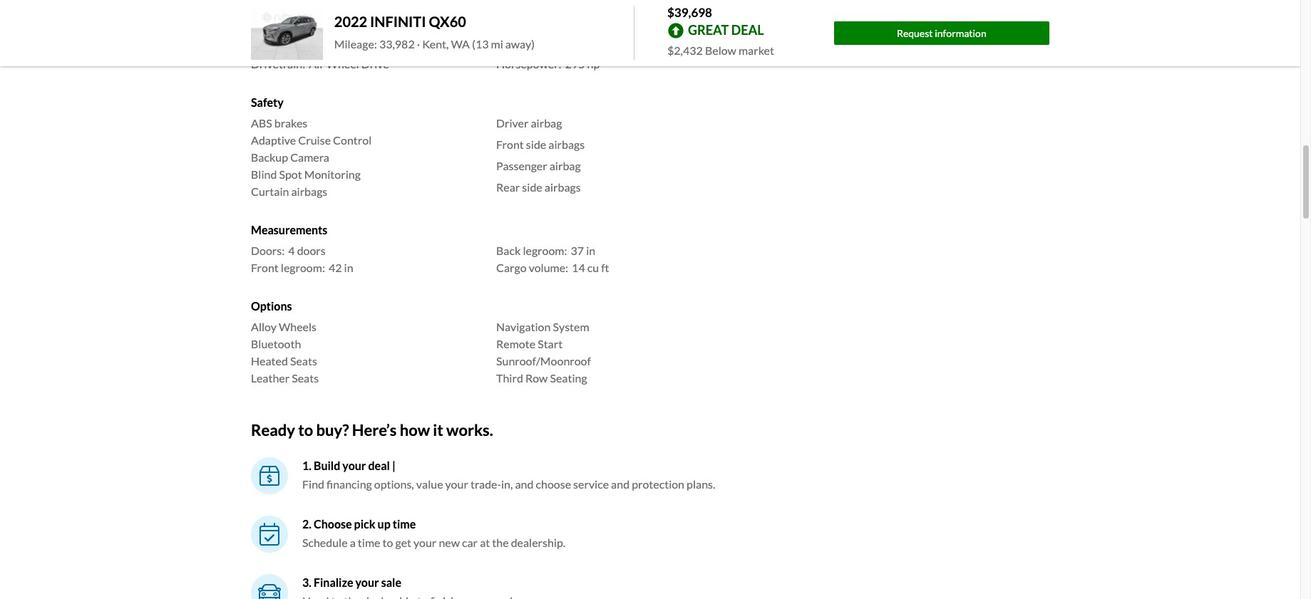 Task type: vqa. For each thing, say whether or not it's contained in the screenshot.
the side associated with Front
yes



Task type: describe. For each thing, give the bounding box(es) containing it.
engine: horsepower: 295 hp
[[496, 40, 600, 70]]

works.
[[447, 421, 493, 440]]

sunroof/moonroof
[[496, 355, 591, 368]]

control
[[333, 133, 372, 147]]

9-
[[323, 40, 333, 53]]

all-
[[309, 57, 326, 70]]

2022 infiniti qx60 mileage: 33,982 · kent, wa (13 mi away)
[[334, 13, 535, 51]]

your right value
[[446, 478, 469, 491]]

doors
[[297, 244, 326, 257]]

1 vertical spatial time
[[358, 536, 380, 550]]

start
[[538, 337, 563, 351]]

passenger
[[496, 159, 548, 172]]

transmission:
[[251, 40, 319, 53]]

bluetooth
[[251, 337, 301, 351]]

1.
[[302, 459, 312, 473]]

side for rear
[[522, 180, 543, 194]]

hp
[[587, 57, 600, 70]]

get
[[395, 536, 412, 550]]

great
[[688, 22, 729, 38]]

doors: 4 doors front legroom: 42 in
[[251, 244, 353, 275]]

2022
[[334, 13, 367, 30]]

market
[[739, 43, 775, 57]]

1. build your deal | find financing options, value your trade-in, and choose service and protection plans.
[[302, 459, 716, 491]]

camera
[[290, 150, 330, 164]]

abs
[[251, 116, 272, 130]]

mileage:
[[334, 37, 377, 51]]

schedule
[[302, 536, 348, 550]]

ft
[[601, 261, 610, 275]]

kent,
[[422, 37, 449, 51]]

measurements
[[251, 223, 328, 237]]

$2,432
[[668, 43, 703, 57]]

airbags for rear side airbags
[[545, 180, 581, 194]]

2. choose pick up time schedule a time to get your new car at the dealership.
[[302, 517, 566, 550]]

wheel
[[326, 57, 359, 70]]

your up financing
[[343, 459, 366, 473]]

0 vertical spatial time
[[393, 517, 416, 531]]

mi
[[491, 37, 503, 51]]

ready to buy? here's how it works.
[[251, 421, 493, 440]]

volume:
[[529, 261, 569, 275]]

4
[[288, 244, 295, 257]]

drive
[[361, 57, 389, 70]]

options
[[251, 300, 292, 313]]

rear
[[496, 180, 520, 194]]

new
[[439, 536, 460, 550]]

qx60
[[429, 13, 466, 30]]

spot
[[279, 167, 302, 181]]

leather
[[251, 372, 290, 385]]

(13
[[472, 37, 489, 51]]

driver airbag
[[496, 116, 562, 130]]

dealership.
[[511, 536, 566, 550]]

legroom: inside 'back legroom: 37 in cargo volume: 14 cu ft'
[[523, 244, 567, 257]]

choose
[[314, 517, 352, 531]]

it
[[433, 421, 444, 440]]

ready
[[251, 421, 295, 440]]

navigation system remote start sunroof/moonroof third row seating
[[496, 320, 591, 385]]

1 and from the left
[[515, 478, 534, 491]]

side for front
[[526, 137, 547, 151]]

airbags for front side airbags
[[549, 137, 585, 151]]

33,982
[[379, 37, 415, 51]]

cruise
[[298, 133, 331, 147]]

finalize
[[314, 576, 353, 590]]

back legroom: 37 in cargo volume: 14 cu ft
[[496, 244, 610, 275]]

driver
[[496, 116, 529, 130]]

in inside 'back legroom: 37 in cargo volume: 14 cu ft'
[[586, 244, 596, 257]]

blind
[[251, 167, 277, 181]]

deal
[[368, 459, 390, 473]]

$2,432 below market
[[668, 43, 775, 57]]

37
[[571, 244, 584, 257]]

0 vertical spatial front
[[496, 137, 524, 151]]

curtain
[[251, 185, 289, 198]]

airbags inside abs brakes adaptive cruise control backup camera blind spot monitoring curtain airbags
[[291, 185, 328, 198]]

in inside the doors: 4 doors front legroom: 42 in
[[344, 261, 353, 275]]

row
[[526, 372, 548, 385]]

pick
[[354, 517, 376, 531]]

cu
[[588, 261, 599, 275]]

horsepower:
[[496, 57, 562, 70]]

wheels
[[279, 320, 317, 334]]

front side airbags
[[496, 137, 585, 151]]

sale
[[381, 576, 402, 590]]

performance
[[251, 19, 318, 32]]

cargo
[[496, 261, 527, 275]]



Task type: locate. For each thing, give the bounding box(es) containing it.
heated
[[251, 355, 288, 368]]

up
[[378, 517, 391, 531]]

legroom: inside the doors: 4 doors front legroom: 42 in
[[281, 261, 325, 275]]

deal
[[732, 22, 764, 38]]

to
[[298, 421, 313, 440], [383, 536, 393, 550]]

seats down bluetooth
[[290, 355, 317, 368]]

legroom: down doors
[[281, 261, 325, 275]]

0 vertical spatial legroom:
[[523, 244, 567, 257]]

abs brakes adaptive cruise control backup camera blind spot monitoring curtain airbags
[[251, 116, 372, 198]]

1 horizontal spatial in
[[586, 244, 596, 257]]

how
[[400, 421, 430, 440]]

away)
[[506, 37, 535, 51]]

2022 infiniti qx60 image
[[251, 6, 323, 60]]

system
[[553, 320, 590, 334]]

airbag down front side airbags
[[550, 159, 581, 172]]

0 horizontal spatial legroom:
[[281, 261, 325, 275]]

seats right leather
[[292, 372, 319, 385]]

your right get
[[414, 536, 437, 550]]

time right a
[[358, 536, 380, 550]]

build
[[314, 459, 340, 473]]

side down passenger airbag
[[522, 180, 543, 194]]

1 vertical spatial seats
[[292, 372, 319, 385]]

service
[[574, 478, 609, 491]]

front
[[496, 137, 524, 151], [251, 261, 279, 275]]

back
[[496, 244, 521, 257]]

front down doors:
[[251, 261, 279, 275]]

financing
[[327, 478, 372, 491]]

side
[[526, 137, 547, 151], [522, 180, 543, 194]]

seating
[[550, 372, 587, 385]]

1 vertical spatial in
[[344, 261, 353, 275]]

3. finalize your sale
[[302, 576, 402, 590]]

drivetrain:
[[251, 57, 305, 70]]

legroom: up volume:
[[523, 244, 567, 257]]

backup
[[251, 150, 288, 164]]

14
[[572, 261, 585, 275]]

value
[[416, 478, 443, 491]]

information
[[935, 27, 987, 39]]

choose
[[536, 478, 571, 491]]

transmission: 9-speed automatic drivetrain: all-wheel drive
[[251, 40, 418, 70]]

0 vertical spatial airbag
[[531, 116, 562, 130]]

airbags down spot
[[291, 185, 328, 198]]

options,
[[374, 478, 414, 491]]

protection
[[632, 478, 685, 491]]

below
[[705, 43, 737, 57]]

alloy wheels bluetooth heated seats leather seats
[[251, 320, 319, 385]]

your left sale
[[356, 576, 379, 590]]

engine:
[[496, 40, 533, 53]]

time
[[393, 517, 416, 531], [358, 536, 380, 550]]

to left get
[[383, 536, 393, 550]]

airbag
[[531, 116, 562, 130], [550, 159, 581, 172]]

1 vertical spatial to
[[383, 536, 393, 550]]

42
[[329, 261, 342, 275]]

to left buy?
[[298, 421, 313, 440]]

airbags up passenger airbag
[[549, 137, 585, 151]]

0 vertical spatial to
[[298, 421, 313, 440]]

1 vertical spatial front
[[251, 261, 279, 275]]

monitoring
[[304, 167, 361, 181]]

wa
[[451, 37, 470, 51]]

at
[[480, 536, 490, 550]]

0 horizontal spatial time
[[358, 536, 380, 550]]

alloy
[[251, 320, 277, 334]]

rear side airbags
[[496, 180, 581, 194]]

1 horizontal spatial time
[[393, 517, 416, 531]]

legroom:
[[523, 244, 567, 257], [281, 261, 325, 275]]

in right 42 at the top of the page
[[344, 261, 353, 275]]

0 horizontal spatial and
[[515, 478, 534, 491]]

3.
[[302, 576, 312, 590]]

passenger airbag
[[496, 159, 581, 172]]

automatic
[[366, 40, 418, 53]]

295
[[565, 57, 585, 70]]

2.
[[302, 517, 312, 531]]

1 horizontal spatial front
[[496, 137, 524, 151]]

airbag for passenger airbag
[[550, 159, 581, 172]]

2 and from the left
[[611, 478, 630, 491]]

0 horizontal spatial front
[[251, 261, 279, 275]]

request information button
[[834, 21, 1050, 45]]

side up passenger airbag
[[526, 137, 547, 151]]

request information
[[897, 27, 987, 39]]

0 vertical spatial in
[[586, 244, 596, 257]]

find
[[302, 478, 325, 491]]

great deal
[[688, 22, 764, 38]]

0 horizontal spatial to
[[298, 421, 313, 440]]

in right 37
[[586, 244, 596, 257]]

1 horizontal spatial legroom:
[[523, 244, 567, 257]]

and right service
[[611, 478, 630, 491]]

1 horizontal spatial and
[[611, 478, 630, 491]]

third
[[496, 372, 523, 385]]

and
[[515, 478, 534, 491], [611, 478, 630, 491]]

safety
[[251, 95, 284, 109]]

·
[[417, 37, 420, 51]]

0 horizontal spatial in
[[344, 261, 353, 275]]

in
[[586, 244, 596, 257], [344, 261, 353, 275]]

adaptive
[[251, 133, 296, 147]]

front down driver
[[496, 137, 524, 151]]

$39,698
[[668, 5, 713, 20]]

speed
[[333, 40, 364, 53]]

1 vertical spatial legroom:
[[281, 261, 325, 275]]

car
[[462, 536, 478, 550]]

1 vertical spatial side
[[522, 180, 543, 194]]

airbags
[[549, 137, 585, 151], [545, 180, 581, 194], [291, 185, 328, 198]]

request
[[897, 27, 933, 39]]

airbags down passenger airbag
[[545, 180, 581, 194]]

airbag up front side airbags
[[531, 116, 562, 130]]

infiniti
[[370, 13, 426, 30]]

trade-
[[471, 478, 501, 491]]

front inside the doors: 4 doors front legroom: 42 in
[[251, 261, 279, 275]]

your inside the 2. choose pick up time schedule a time to get your new car at the dealership.
[[414, 536, 437, 550]]

a
[[350, 536, 356, 550]]

to inside the 2. choose pick up time schedule a time to get your new car at the dealership.
[[383, 536, 393, 550]]

remote
[[496, 337, 536, 351]]

1 horizontal spatial to
[[383, 536, 393, 550]]

0 vertical spatial seats
[[290, 355, 317, 368]]

airbag for driver airbag
[[531, 116, 562, 130]]

plans.
[[687, 478, 716, 491]]

your
[[343, 459, 366, 473], [446, 478, 469, 491], [414, 536, 437, 550], [356, 576, 379, 590]]

time up get
[[393, 517, 416, 531]]

0 vertical spatial side
[[526, 137, 547, 151]]

1 vertical spatial airbag
[[550, 159, 581, 172]]

and right in,
[[515, 478, 534, 491]]



